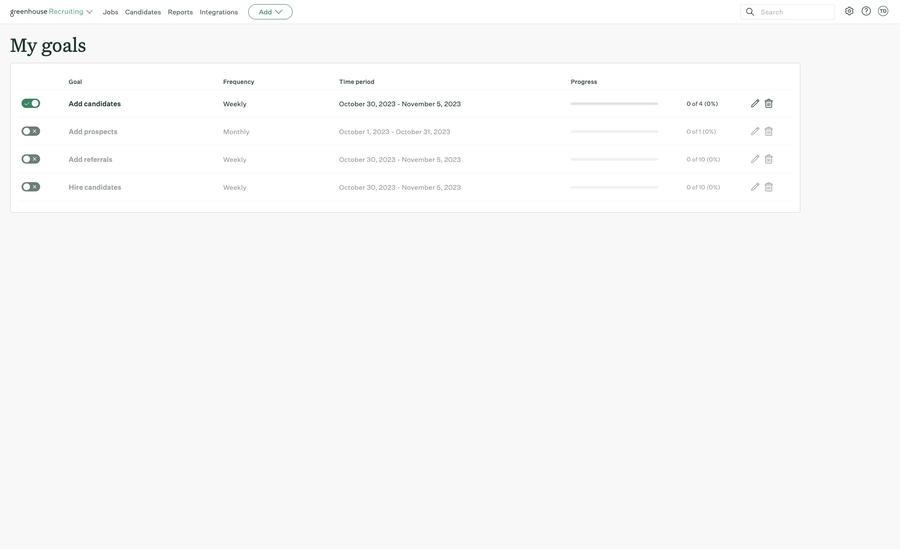 Task type: vqa. For each thing, say whether or not it's contained in the screenshot.
6. Onsite
no



Task type: locate. For each thing, give the bounding box(es) containing it.
candidates up prospects
[[84, 100, 121, 108]]

candidates
[[125, 8, 161, 16]]

1 vertical spatial 10
[[699, 184, 705, 191]]

add inside popup button
[[259, 8, 272, 16]]

3 weekly from the top
[[223, 183, 247, 192]]

candidates right hire
[[84, 183, 121, 192]]

(0%) for add referrals
[[707, 156, 721, 163]]

1 weekly from the top
[[223, 100, 247, 108]]

30,
[[367, 100, 377, 108], [367, 155, 377, 164], [367, 183, 377, 192]]

add referrals
[[69, 155, 113, 164]]

30, for hire candidates
[[367, 183, 377, 192]]

2 vertical spatial weekly
[[223, 183, 247, 192]]

goal
[[69, 78, 82, 85]]

weekly
[[223, 100, 247, 108], [223, 155, 247, 164], [223, 183, 247, 192]]

edit goal icon image for add prospects
[[750, 126, 761, 136]]

5,
[[437, 100, 443, 108], [437, 155, 443, 164], [437, 183, 443, 192]]

2023
[[379, 100, 396, 108], [444, 100, 461, 108], [373, 127, 390, 136], [434, 127, 450, 136], [379, 155, 396, 164], [444, 155, 461, 164], [379, 183, 396, 192], [444, 183, 461, 192]]

2 of from the top
[[692, 128, 698, 135]]

integrations link
[[200, 8, 238, 16]]

2 edit goal icon image from the top
[[750, 126, 761, 136]]

2 vertical spatial 5,
[[437, 183, 443, 192]]

progress bar for hire candidates
[[571, 186, 658, 189]]

candidates link
[[125, 8, 161, 16]]

october for add referrals
[[339, 155, 365, 164]]

1 0 of 10 (0%) from the top
[[687, 156, 721, 163]]

5, for add referrals
[[437, 155, 443, 164]]

1 0 from the top
[[687, 100, 691, 107]]

- for add prospects
[[391, 127, 394, 136]]

10 for hire candidates
[[699, 184, 705, 191]]

1,
[[367, 127, 371, 136]]

progress bar
[[571, 102, 658, 105], [571, 130, 658, 133], [571, 158, 658, 161], [571, 186, 658, 189]]

3 progress bar from the top
[[571, 158, 658, 161]]

3 5, from the top
[[437, 183, 443, 192]]

1 remove goal icon image from the top
[[764, 98, 774, 109]]

(0%) for add prospects
[[703, 128, 717, 135]]

1 vertical spatial 0 of 10 (0%)
[[687, 184, 721, 191]]

1 vertical spatial november
[[402, 155, 435, 164]]

2 30, from the top
[[367, 155, 377, 164]]

november for add candidates
[[402, 100, 435, 108]]

configure image
[[844, 6, 855, 16]]

1 vertical spatial 5,
[[437, 155, 443, 164]]

0
[[687, 100, 691, 107], [687, 128, 691, 135], [687, 156, 691, 163], [687, 184, 691, 191]]

2 0 from the top
[[687, 128, 691, 135]]

add prospects
[[69, 127, 118, 136]]

0 vertical spatial october 30, 2023 - november 5, 2023
[[339, 100, 461, 108]]

0 vertical spatial 0 of 10 (0%)
[[687, 156, 721, 163]]

td button
[[878, 6, 888, 16]]

october for add prospects
[[339, 127, 365, 136]]

2 vertical spatial 30,
[[367, 183, 377, 192]]

edit goal icon image
[[750, 98, 761, 109], [750, 126, 761, 136], [750, 154, 761, 164], [750, 182, 761, 192]]

1 vertical spatial october 30, 2023 - november 5, 2023
[[339, 155, 461, 164]]

- for hire candidates
[[397, 183, 400, 192]]

31,
[[423, 127, 432, 136]]

remove goal icon image for hire candidates
[[764, 182, 774, 192]]

time
[[339, 78, 354, 85]]

None checkbox
[[22, 99, 40, 108]]

1 5, from the top
[[437, 100, 443, 108]]

add for add candidates
[[69, 100, 83, 108]]

candidates for hire candidates
[[84, 183, 121, 192]]

1 november from the top
[[402, 100, 435, 108]]

1 edit goal icon image from the top
[[750, 98, 761, 109]]

3 0 from the top
[[687, 156, 691, 163]]

edit goal icon image for hire candidates
[[750, 182, 761, 192]]

2 0 of 10 (0%) from the top
[[687, 184, 721, 191]]

2 remove goal icon image from the top
[[764, 126, 774, 136]]

hire candidates
[[69, 183, 121, 192]]

1 vertical spatial 30,
[[367, 155, 377, 164]]

0 vertical spatial 5,
[[437, 100, 443, 108]]

4 progress bar from the top
[[571, 186, 658, 189]]

1 of from the top
[[692, 100, 698, 107]]

add
[[259, 8, 272, 16], [69, 100, 83, 108], [69, 127, 83, 136], [69, 155, 83, 164]]

3 remove goal icon image from the top
[[764, 154, 774, 164]]

4 edit goal icon image from the top
[[750, 182, 761, 192]]

0 vertical spatial 30,
[[367, 100, 377, 108]]

of
[[692, 100, 698, 107], [692, 128, 698, 135], [692, 156, 698, 163], [692, 184, 698, 191]]

reports link
[[168, 8, 193, 16]]

october 1, 2023 - october 31, 2023
[[339, 127, 450, 136]]

2 weekly from the top
[[223, 155, 247, 164]]

1 progress bar from the top
[[571, 102, 658, 105]]

3 30, from the top
[[367, 183, 377, 192]]

candidates
[[84, 100, 121, 108], [84, 183, 121, 192]]

(0%) for hire candidates
[[707, 184, 721, 191]]

3 november from the top
[[402, 183, 435, 192]]

prospects
[[84, 127, 118, 136]]

0 of 10 (0%)
[[687, 156, 721, 163], [687, 184, 721, 191]]

october for hire candidates
[[339, 183, 365, 192]]

my
[[10, 32, 37, 57]]

reports
[[168, 8, 193, 16]]

remove goal icon image
[[764, 98, 774, 109], [764, 126, 774, 136], [764, 154, 774, 164], [764, 182, 774, 192]]

0 for hire candidates
[[687, 184, 691, 191]]

candidates for add candidates
[[84, 100, 121, 108]]

period
[[356, 78, 375, 85]]

progress bar for add referrals
[[571, 158, 658, 161]]

None checkbox
[[22, 127, 40, 136], [22, 154, 40, 164], [22, 182, 40, 192], [22, 127, 40, 136], [22, 154, 40, 164], [22, 182, 40, 192]]

Search text field
[[759, 6, 827, 18]]

edit goal icon image for add referrals
[[750, 154, 761, 164]]

1 10 from the top
[[699, 156, 705, 163]]

1 30, from the top
[[367, 100, 377, 108]]

2 5, from the top
[[437, 155, 443, 164]]

4 of from the top
[[692, 184, 698, 191]]

0 for add candidates
[[687, 100, 691, 107]]

(0%) for add candidates
[[704, 100, 718, 107]]

1 vertical spatial weekly
[[223, 155, 247, 164]]

0 of 10 (0%) for candidates
[[687, 184, 721, 191]]

3 october 30, 2023 - november 5, 2023 from the top
[[339, 183, 461, 192]]

4 remove goal icon image from the top
[[764, 182, 774, 192]]

2 vertical spatial october 30, 2023 - november 5, 2023
[[339, 183, 461, 192]]

10 for add referrals
[[699, 156, 705, 163]]

november
[[402, 100, 435, 108], [402, 155, 435, 164], [402, 183, 435, 192]]

3 edit goal icon image from the top
[[750, 154, 761, 164]]

1 vertical spatial candidates
[[84, 183, 121, 192]]

of for add referrals
[[692, 156, 698, 163]]

2 november from the top
[[402, 155, 435, 164]]

4 0 from the top
[[687, 184, 691, 191]]

0 of 10 (0%) for referrals
[[687, 156, 721, 163]]

-
[[397, 100, 400, 108], [391, 127, 394, 136], [397, 155, 400, 164], [397, 183, 400, 192]]

2 october 30, 2023 - november 5, 2023 from the top
[[339, 155, 461, 164]]

0 vertical spatial candidates
[[84, 100, 121, 108]]

october
[[339, 100, 365, 108], [339, 127, 365, 136], [396, 127, 422, 136], [339, 155, 365, 164], [339, 183, 365, 192]]

0 vertical spatial november
[[402, 100, 435, 108]]

0 vertical spatial 10
[[699, 156, 705, 163]]

td button
[[877, 4, 890, 18]]

2 vertical spatial november
[[402, 183, 435, 192]]

10
[[699, 156, 705, 163], [699, 184, 705, 191]]

0 vertical spatial weekly
[[223, 100, 247, 108]]

2 progress bar from the top
[[571, 130, 658, 133]]

30, for add referrals
[[367, 155, 377, 164]]

2 10 from the top
[[699, 184, 705, 191]]

of for add prospects
[[692, 128, 698, 135]]

1 october 30, 2023 - november 5, 2023 from the top
[[339, 100, 461, 108]]

october 30, 2023 - november 5, 2023
[[339, 100, 461, 108], [339, 155, 461, 164], [339, 183, 461, 192]]

3 of from the top
[[692, 156, 698, 163]]

(0%)
[[704, 100, 718, 107], [703, 128, 717, 135], [707, 156, 721, 163], [707, 184, 721, 191]]



Task type: describe. For each thing, give the bounding box(es) containing it.
0 of 1 (0%)
[[687, 128, 717, 135]]

add candidates
[[69, 100, 121, 108]]

hire
[[69, 183, 83, 192]]

progress
[[571, 78, 597, 85]]

greenhouse recruiting image
[[10, 7, 86, 17]]

remove goal icon image for add prospects
[[764, 126, 774, 136]]

of for add candidates
[[692, 100, 698, 107]]

30, for add candidates
[[367, 100, 377, 108]]

5, for hire candidates
[[437, 183, 443, 192]]

remove goal icon image for add candidates
[[764, 98, 774, 109]]

- for add candidates
[[397, 100, 400, 108]]

add button
[[248, 4, 293, 19]]

progress bar for add prospects
[[571, 130, 658, 133]]

monthly
[[223, 127, 250, 136]]

add for add referrals
[[69, 155, 83, 164]]

0 for add prospects
[[687, 128, 691, 135]]

my goals
[[10, 32, 86, 57]]

4
[[699, 100, 703, 107]]

0 of 4 (0%)
[[687, 100, 718, 107]]

edit goal icon image for add candidates
[[750, 98, 761, 109]]

jobs
[[103, 8, 118, 16]]

october 30, 2023 - november 5, 2023 for hire candidates
[[339, 183, 461, 192]]

goals
[[41, 32, 86, 57]]

referrals
[[84, 155, 113, 164]]

add for add
[[259, 8, 272, 16]]

add for add prospects
[[69, 127, 83, 136]]

weekly for add candidates
[[223, 100, 247, 108]]

5, for add candidates
[[437, 100, 443, 108]]

weekly for hire candidates
[[223, 183, 247, 192]]

november for hire candidates
[[402, 183, 435, 192]]

- for add referrals
[[397, 155, 400, 164]]

weekly for add referrals
[[223, 155, 247, 164]]

october 30, 2023 - november 5, 2023 for add candidates
[[339, 100, 461, 108]]

october for add candidates
[[339, 100, 365, 108]]

frequency
[[223, 78, 254, 85]]

td
[[880, 8, 887, 14]]

remove goal icon image for add referrals
[[764, 154, 774, 164]]

progress bar for add candidates
[[571, 102, 658, 105]]

integrations
[[200, 8, 238, 16]]

of for hire candidates
[[692, 184, 698, 191]]

jobs link
[[103, 8, 118, 16]]

0 for add referrals
[[687, 156, 691, 163]]

october 30, 2023 - november 5, 2023 for add referrals
[[339, 155, 461, 164]]

time period
[[339, 78, 375, 85]]

1
[[699, 128, 701, 135]]

november for add referrals
[[402, 155, 435, 164]]



